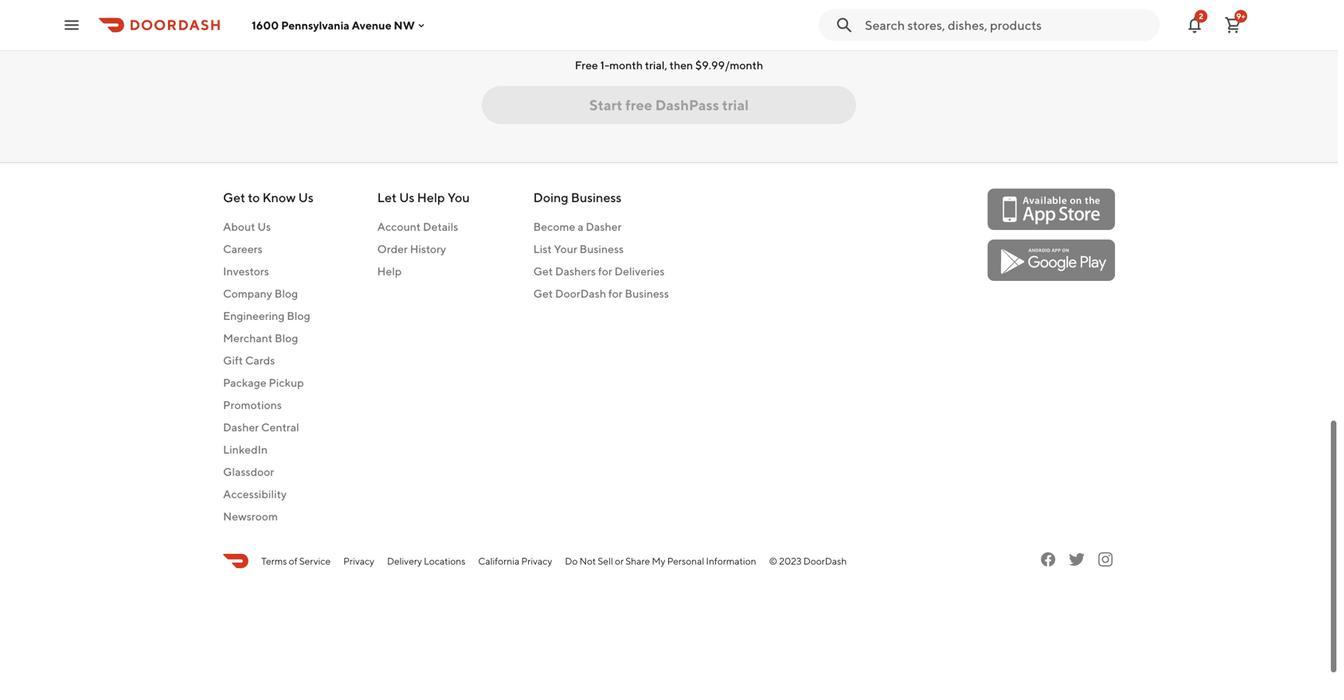Task type: locate. For each thing, give the bounding box(es) containing it.
account
[[377, 220, 421, 233]]

1 horizontal spatial us
[[298, 190, 314, 205]]

about us link
[[223, 219, 314, 235]]

for down 'list your business' link
[[598, 265, 612, 278]]

. cancel in account prior to any renewal to avoid charges.
[[571, 18, 946, 43]]

for
[[598, 265, 612, 278], [608, 287, 623, 300]]

the left button,
[[441, 18, 455, 29]]

avoid
[[706, 32, 729, 43]]

1 vertical spatial blog
[[287, 309, 310, 323]]

us right know
[[298, 190, 314, 205]]

careers link
[[223, 241, 314, 257]]

locations
[[424, 556, 465, 567]]

blog for engineering blog
[[287, 309, 310, 323]]

monthly
[[655, 18, 691, 29]]

business down become a dasher link at the left of page
[[580, 243, 624, 256]]

i right until
[[866, 18, 869, 29]]

of up avoid
[[724, 18, 733, 29]]

2 horizontal spatial us
[[399, 190, 415, 205]]

1 horizontal spatial the
[[533, 18, 548, 29]]

help left the you
[[417, 190, 445, 205]]

cancel
[[906, 18, 936, 29]]

blog for company blog
[[274, 287, 298, 300]]

1 vertical spatial business
[[580, 243, 624, 256]]

delivery
[[387, 556, 422, 567]]

history
[[410, 243, 446, 256]]

promotions link
[[223, 397, 314, 413]]

dasher
[[586, 220, 622, 233], [223, 421, 259, 434]]

0 horizontal spatial of
[[289, 556, 297, 567]]

package pickup
[[223, 376, 304, 389]]

0 horizontal spatial the
[[441, 18, 455, 29]]

button,
[[457, 18, 489, 29]]

privacy left do at the bottom
[[521, 556, 552, 567]]

9+
[[1236, 12, 1245, 21]]

0 horizontal spatial privacy
[[343, 556, 374, 567]]

not
[[580, 556, 596, 567]]

a
[[578, 220, 583, 233]]

privacy right service
[[343, 556, 374, 567]]

the
[[441, 18, 455, 29], [533, 18, 548, 29]]

in
[[938, 18, 946, 29]]

1 horizontal spatial i
[[866, 18, 869, 29]]

doordash
[[555, 287, 606, 300], [803, 556, 847, 567]]

doordash right "2023"
[[803, 556, 847, 567]]

charge
[[693, 18, 722, 29]]

the right agree
[[533, 18, 548, 29]]

2 vertical spatial business
[[625, 287, 669, 300]]

1 horizontal spatial doordash
[[803, 556, 847, 567]]

until
[[844, 18, 864, 29]]

2 vertical spatial blog
[[275, 332, 298, 345]]

us up careers link
[[257, 220, 271, 233]]

prior
[[608, 32, 628, 43]]

accessibility
[[223, 488, 287, 501]]

1600 pennsylvania avenue nw button
[[252, 19, 428, 32]]

1600
[[252, 19, 279, 32]]

0 vertical spatial doordash
[[555, 287, 606, 300]]

0 vertical spatial dasher
[[586, 220, 622, 233]]

do not sell or share my personal information
[[565, 556, 756, 567]]

i
[[491, 18, 494, 29], [866, 18, 869, 29]]

avenue
[[352, 19, 392, 32]]

i left agree
[[491, 18, 494, 29]]

get dashers for deliveries link
[[533, 264, 669, 280]]

blog down company blog 'link'
[[287, 309, 310, 323]]

delivery locations link
[[387, 554, 465, 569]]

0 vertical spatial for
[[598, 265, 612, 278]]

get doordash for business link
[[533, 286, 669, 302]]

1 vertical spatial help
[[377, 265, 402, 278]]

investors
[[223, 265, 269, 278]]

0 vertical spatial help
[[417, 190, 445, 205]]

blog inside company blog 'link'
[[274, 287, 298, 300]]

terms
[[261, 556, 287, 567]]

1 horizontal spatial dasher
[[586, 220, 622, 233]]

blog down 'investors' link
[[274, 287, 298, 300]]

1 items, open order cart image
[[1223, 16, 1242, 35]]

cards
[[245, 354, 275, 367]]

by
[[392, 18, 403, 29]]

$9.99/month
[[695, 59, 763, 72]]

package pickup link
[[223, 375, 314, 391]]

help down order
[[377, 265, 402, 278]]

0 horizontal spatial dasher
[[223, 421, 259, 434]]

0 vertical spatial blog
[[274, 287, 298, 300]]

gift
[[223, 354, 243, 367]]

get to know us
[[223, 190, 314, 205]]

business up become a dasher link at the left of page
[[571, 190, 621, 205]]

doordash down dashers
[[555, 287, 606, 300]]

engineering
[[223, 309, 285, 323]]

dashers
[[555, 265, 596, 278]]

let us help you
[[377, 190, 470, 205]]

automatic
[[609, 18, 653, 29]]

merchant blog link
[[223, 331, 314, 346]]

for down the get dashers for deliveries link
[[608, 287, 623, 300]]

account details
[[377, 220, 458, 233]]

blog inside engineering blog link
[[287, 309, 310, 323]]

0 horizontal spatial i
[[491, 18, 494, 29]]

us right "let"
[[399, 190, 415, 205]]

0 horizontal spatial us
[[257, 220, 271, 233]]

blog inside merchant blog 'link'
[[275, 332, 298, 345]]

charges.
[[731, 32, 767, 43]]

0 vertical spatial of
[[724, 18, 733, 29]]

1 horizontal spatial privacy
[[521, 556, 552, 567]]

blog down engineering blog link
[[275, 332, 298, 345]]

1 vertical spatial for
[[608, 287, 623, 300]]

about us
[[223, 220, 271, 233]]

month
[[609, 59, 643, 72]]

to down charge
[[695, 32, 704, 43]]

Store search: begin typing to search for stores available on DoorDash text field
[[865, 16, 1150, 34]]

trial,
[[645, 59, 667, 72]]

delivery locations
[[387, 556, 465, 567]]

2 vertical spatial get
[[533, 287, 553, 300]]

terms of service
[[261, 556, 331, 567]]

dasher up 'list your business' link
[[586, 220, 622, 233]]

2 the from the left
[[533, 18, 548, 29]]

company
[[223, 287, 272, 300]]

help
[[417, 190, 445, 205], [377, 265, 402, 278]]

gift cards
[[223, 354, 275, 367]]

1 vertical spatial get
[[533, 265, 553, 278]]

1-
[[600, 59, 609, 72]]

and
[[578, 18, 595, 29]]

1 i from the left
[[491, 18, 494, 29]]

of right terms
[[289, 556, 297, 567]]

to right agree
[[523, 18, 532, 29]]

business down deliveries
[[625, 287, 669, 300]]

doordash on twitter image
[[1067, 550, 1086, 569]]

service
[[299, 556, 331, 567]]

1 vertical spatial doordash
[[803, 556, 847, 567]]

merchant
[[223, 332, 272, 345]]

1 vertical spatial dasher
[[223, 421, 259, 434]]

0 vertical spatial get
[[223, 190, 245, 205]]

dasher up linkedin
[[223, 421, 259, 434]]

blog
[[274, 287, 298, 300], [287, 309, 310, 323], [275, 332, 298, 345]]

pickup
[[269, 376, 304, 389]]

central
[[261, 421, 299, 434]]

and an automatic monthly charge of $9.99 plus applicable tax until i cancel
[[576, 18, 900, 29]]

get for get doordash for business
[[533, 287, 553, 300]]

list
[[533, 243, 552, 256]]



Task type: describe. For each thing, give the bounding box(es) containing it.
doordash on instagram image
[[1096, 550, 1115, 569]]

0 vertical spatial business
[[571, 190, 621, 205]]

2 privacy from the left
[[521, 556, 552, 567]]

you
[[447, 190, 470, 205]]

agree
[[496, 18, 521, 29]]

personal
[[667, 556, 704, 567]]

get dashers for deliveries
[[533, 265, 665, 278]]

information
[[706, 556, 756, 567]]

doordash on facebook image
[[1039, 550, 1058, 569]]

become a dasher
[[533, 220, 622, 233]]

california
[[478, 556, 519, 567]]

for for dashers
[[598, 265, 612, 278]]

order history link
[[377, 241, 470, 257]]

1 horizontal spatial help
[[417, 190, 445, 205]]

1 vertical spatial of
[[289, 556, 297, 567]]

merchant blog
[[223, 332, 298, 345]]

privacy link
[[343, 554, 374, 569]]

free
[[575, 59, 598, 72]]

then
[[670, 59, 693, 72]]

2
[[1199, 12, 1203, 21]]

©
[[769, 556, 777, 567]]

cancel
[[871, 18, 900, 29]]

order
[[377, 243, 408, 256]]

us for about us
[[257, 220, 271, 233]]

engineering blog
[[223, 309, 310, 323]]

doing
[[533, 190, 568, 205]]

do
[[565, 556, 578, 567]]

for for doordash
[[608, 287, 623, 300]]

details
[[423, 220, 458, 233]]

us for let us help you
[[399, 190, 415, 205]]

plus
[[762, 18, 780, 29]]

1 privacy from the left
[[343, 556, 374, 567]]

linkedin link
[[223, 442, 314, 458]]

renewal
[[658, 32, 693, 43]]

newsroom
[[223, 510, 278, 523]]

deliveries
[[614, 265, 665, 278]]

list your business
[[533, 243, 624, 256]]

account details link
[[377, 219, 470, 235]]

share
[[626, 556, 650, 567]]

2023
[[779, 556, 802, 567]]

glassdoor
[[223, 466, 274, 479]]

investors link
[[223, 264, 314, 280]]

company blog link
[[223, 286, 314, 302]]

become a dasher link
[[533, 219, 669, 235]]

linkedin
[[223, 443, 268, 456]]

accessibility link
[[223, 487, 314, 503]]

2 i from the left
[[866, 18, 869, 29]]

engineering blog link
[[223, 308, 314, 324]]

help link
[[377, 264, 470, 280]]

dasher central link
[[223, 420, 314, 436]]

get doordash for business
[[533, 287, 669, 300]]

1 the from the left
[[441, 18, 455, 29]]

1 horizontal spatial of
[[724, 18, 733, 29]]

my
[[652, 556, 665, 567]]

order history
[[377, 243, 446, 256]]

open menu image
[[62, 16, 81, 35]]

free 1-month trial, then $9.99/month
[[575, 59, 763, 72]]

to left know
[[248, 190, 260, 205]]

.
[[901, 18, 904, 29]]

get for get to know us
[[223, 190, 245, 205]]

become
[[533, 220, 575, 233]]

your
[[554, 243, 577, 256]]

by tapping the button, i agree to the
[[392, 18, 550, 29]]

gift cards link
[[223, 353, 314, 369]]

doing business
[[533, 190, 621, 205]]

blog for merchant blog
[[275, 332, 298, 345]]

get for get dashers for deliveries
[[533, 265, 553, 278]]

promotions
[[223, 399, 282, 412]]

cancel link
[[871, 18, 900, 29]]

terms of service link
[[261, 554, 331, 569]]

applicable
[[782, 18, 827, 29]]

pennsylvania
[[281, 19, 349, 32]]

let
[[377, 190, 397, 205]]

to left any
[[630, 32, 639, 43]]

tax
[[829, 18, 842, 29]]

account
[[571, 32, 606, 43]]

newsroom link
[[223, 509, 314, 525]]

1600 pennsylvania avenue nw
[[252, 19, 415, 32]]

sell
[[598, 556, 613, 567]]

company blog
[[223, 287, 298, 300]]

$9.99
[[735, 18, 760, 29]]

do not sell or share my personal information link
[[565, 554, 756, 569]]

0 horizontal spatial doordash
[[555, 287, 606, 300]]

© 2023 doordash
[[769, 556, 847, 567]]

about
[[223, 220, 255, 233]]

an
[[596, 18, 607, 29]]

nw
[[394, 19, 415, 32]]

careers
[[223, 243, 262, 256]]

0 horizontal spatial help
[[377, 265, 402, 278]]

notification bell image
[[1185, 16, 1204, 35]]



Task type: vqa. For each thing, say whether or not it's contained in the screenshot.
the "California"
yes



